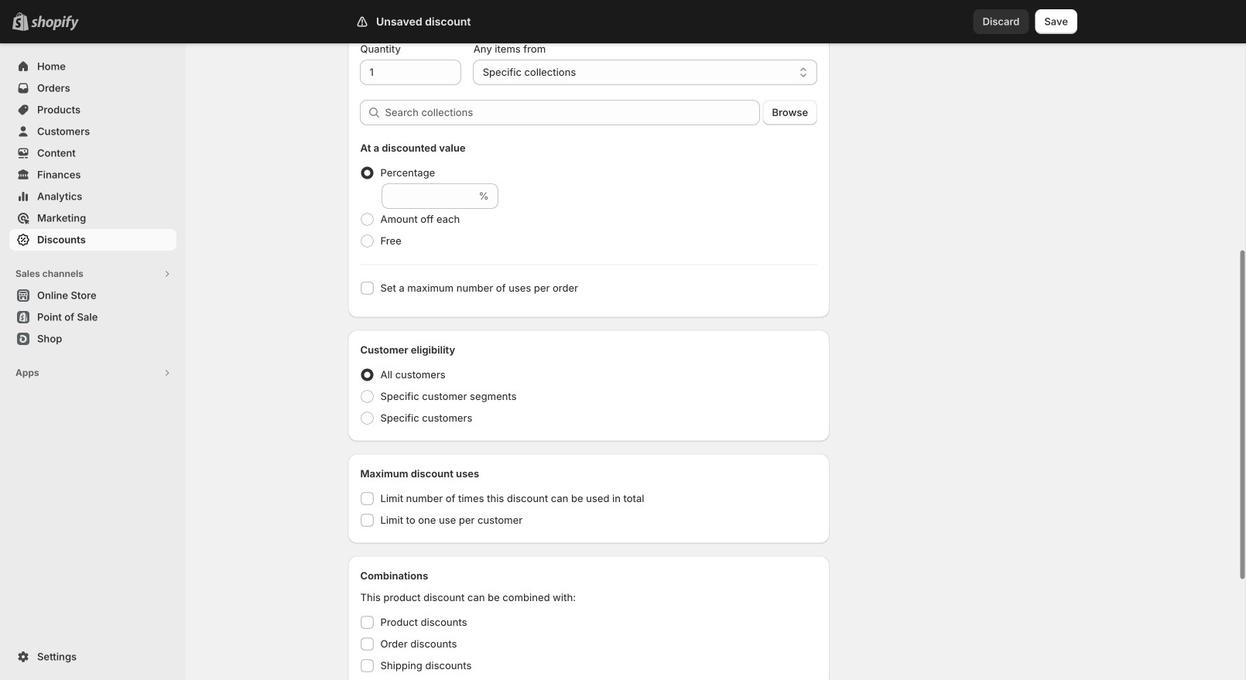 Task type: vqa. For each thing, say whether or not it's contained in the screenshot.
search countries "text field"
no



Task type: locate. For each thing, give the bounding box(es) containing it.
Search collections text field
[[385, 100, 760, 125]]

None text field
[[360, 60, 461, 85]]

None text field
[[382, 184, 476, 209]]

shopify image
[[31, 15, 79, 31]]



